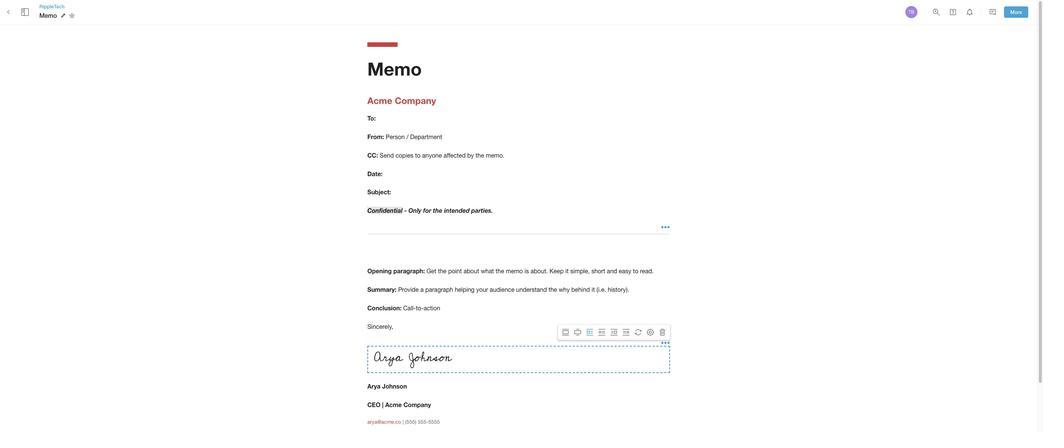 Task type: describe. For each thing, give the bounding box(es) containing it.
to inside opening paragraph: get the point about what the memo is about. keep it simple, short and easy to read.
[[634, 268, 639, 275]]

only
[[409, 207, 422, 214]]

-
[[405, 207, 407, 214]]

to-
[[416, 305, 424, 312]]

keep
[[550, 268, 564, 275]]

anyone
[[423, 152, 442, 159]]

from: person / department
[[368, 133, 443, 140]]

intended
[[444, 207, 470, 214]]

arya@acme.co link
[[368, 420, 401, 426]]

arya@acme.co
[[368, 420, 401, 426]]

cc: send copies to anyone affected by the memo.
[[368, 152, 505, 159]]

more
[[1011, 9, 1023, 15]]

sincerely,
[[368, 324, 394, 330]]

0 vertical spatial acme
[[368, 95, 393, 106]]

rippletech link
[[39, 3, 77, 10]]

opening
[[368, 268, 392, 275]]

5555
[[429, 420, 440, 426]]

paragraph
[[426, 287, 454, 293]]

conclusion: call-to-action
[[368, 305, 441, 312]]

paragraph:
[[394, 268, 425, 275]]

1 horizontal spatial memo
[[368, 58, 422, 80]]

your
[[477, 287, 489, 293]]

ceo | acme company
[[368, 402, 431, 409]]

simple,
[[571, 268, 590, 275]]

acme company
[[368, 95, 437, 106]]

confidential - only for the intended parties.
[[368, 207, 493, 214]]

by
[[468, 152, 474, 159]]

helping
[[455, 287, 475, 293]]

the right the for
[[433, 207, 443, 214]]

arya johnson
[[368, 383, 407, 391]]

johnson
[[382, 383, 407, 391]]

short
[[592, 268, 606, 275]]

/
[[407, 134, 409, 140]]

the inside summary: provide a paragraph helping your audience understand the why behind it (i.e. history).
[[549, 287, 558, 293]]

opening paragraph: get the point about what the memo is about. keep it simple, short and easy to read.
[[368, 268, 654, 275]]

parties.
[[472, 207, 493, 214]]

rippletech
[[39, 3, 65, 9]]

call-
[[404, 305, 416, 312]]

point
[[449, 268, 462, 275]]

ceo
[[368, 402, 381, 409]]

summary: provide a paragraph helping your audience understand the why behind it (i.e. history).
[[368, 286, 630, 293]]

why
[[559, 287, 570, 293]]

and
[[607, 268, 618, 275]]

understand
[[517, 287, 547, 293]]

memo.
[[486, 152, 505, 159]]

it inside opening paragraph: get the point about what the memo is about. keep it simple, short and easy to read.
[[566, 268, 569, 275]]

send
[[380, 152, 394, 159]]

cc:
[[368, 152, 378, 159]]

the right get
[[438, 268, 447, 275]]

1 vertical spatial company
[[404, 402, 431, 409]]

| for ceo
[[382, 402, 384, 409]]

to inside 'cc: send copies to anyone affected by the memo.'
[[416, 152, 421, 159]]

1 vertical spatial acme
[[386, 402, 402, 409]]



Task type: vqa. For each thing, say whether or not it's contained in the screenshot.
action
yes



Task type: locate. For each thing, give the bounding box(es) containing it.
1 vertical spatial memo
[[368, 58, 422, 80]]

confidential
[[368, 207, 403, 214]]

0 horizontal spatial to
[[416, 152, 421, 159]]

the right by
[[476, 152, 485, 159]]

it
[[566, 268, 569, 275], [592, 287, 595, 293]]

| for arya@acme.co
[[403, 420, 404, 426]]

0 vertical spatial it
[[566, 268, 569, 275]]

subject:
[[368, 189, 391, 196]]

0 vertical spatial |
[[382, 402, 384, 409]]

date:
[[368, 170, 383, 177]]

tb
[[909, 9, 915, 15]]

affected
[[444, 152, 466, 159]]

the inside 'cc: send copies to anyone affected by the memo.'
[[476, 152, 485, 159]]

0 vertical spatial company
[[395, 95, 437, 106]]

0 horizontal spatial it
[[566, 268, 569, 275]]

the
[[476, 152, 485, 159], [433, 207, 443, 214], [438, 268, 447, 275], [496, 268, 505, 275], [549, 287, 558, 293]]

|
[[382, 402, 384, 409], [403, 420, 404, 426]]

about
[[464, 268, 480, 275]]

company
[[395, 95, 437, 106], [404, 402, 431, 409]]

provide
[[399, 287, 419, 293]]

department
[[411, 134, 443, 140]]

(555)
[[405, 420, 417, 426]]

for
[[424, 207, 432, 214]]

arya
[[368, 383, 381, 391]]

audience
[[490, 287, 515, 293]]

to
[[416, 152, 421, 159], [634, 268, 639, 275]]

behind
[[572, 287, 590, 293]]

1 horizontal spatial it
[[592, 287, 595, 293]]

to right copies
[[416, 152, 421, 159]]

| right ceo
[[382, 402, 384, 409]]

the right what at left
[[496, 268, 505, 275]]

person
[[386, 134, 405, 140]]

(i.e.
[[597, 287, 607, 293]]

conclusion:
[[368, 305, 402, 312]]

0 horizontal spatial |
[[382, 402, 384, 409]]

what
[[481, 268, 494, 275]]

memo
[[506, 268, 523, 275]]

acme up the to:
[[368, 95, 393, 106]]

favorite image
[[67, 11, 76, 20]]

0 vertical spatial memo
[[39, 12, 57, 19]]

it right keep
[[566, 268, 569, 275]]

it left "(i.e."
[[592, 287, 595, 293]]

memo
[[39, 12, 57, 19], [368, 58, 422, 80]]

summary:
[[368, 286, 397, 293]]

company up "555-"
[[404, 402, 431, 409]]

a
[[421, 287, 424, 293]]

1 vertical spatial |
[[403, 420, 404, 426]]

is
[[525, 268, 529, 275]]

history).
[[608, 287, 630, 293]]

1 vertical spatial to
[[634, 268, 639, 275]]

1 horizontal spatial to
[[634, 268, 639, 275]]

memo up acme company
[[368, 58, 422, 80]]

more button
[[1005, 6, 1029, 18]]

555-
[[418, 420, 429, 426]]

company up /
[[395, 95, 437, 106]]

acme down johnson
[[386, 402, 402, 409]]

action
[[424, 305, 441, 312]]

0 vertical spatial to
[[416, 152, 421, 159]]

arya@acme.co | (555) 555-5555
[[368, 420, 440, 426]]

memo down rippletech
[[39, 12, 57, 19]]

0 horizontal spatial memo
[[39, 12, 57, 19]]

about.
[[531, 268, 548, 275]]

tb button
[[905, 5, 919, 19]]

from:
[[368, 133, 384, 140]]

read.
[[641, 268, 654, 275]]

| left (555)
[[403, 420, 404, 426]]

to:
[[368, 115, 376, 122]]

acme
[[368, 95, 393, 106], [386, 402, 402, 409]]

it inside summary: provide a paragraph helping your audience understand the why behind it (i.e. history).
[[592, 287, 595, 293]]

1 horizontal spatial |
[[403, 420, 404, 426]]

the left why
[[549, 287, 558, 293]]

to right easy
[[634, 268, 639, 275]]

easy
[[619, 268, 632, 275]]

1 vertical spatial it
[[592, 287, 595, 293]]

copies
[[396, 152, 414, 159]]

get
[[427, 268, 437, 275]]



